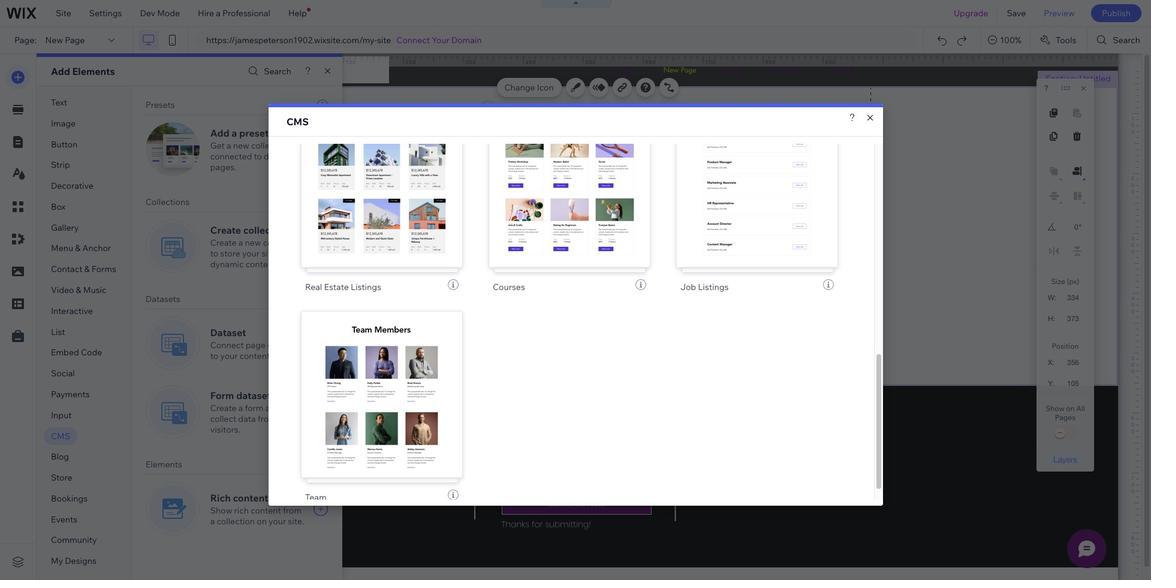 Task type: describe. For each thing, give the bounding box(es) containing it.
a left the preset
[[232, 127, 237, 139]]

events
[[51, 514, 78, 525]]

video
[[51, 285, 74, 296]]

hire
[[198, 8, 214, 19]]

professional
[[223, 8, 270, 19]]

add elements
[[51, 65, 115, 77]]

0 horizontal spatial search
[[264, 66, 291, 77]]

a right hire
[[216, 8, 221, 19]]

publish
[[1102, 8, 1131, 19]]

new page
[[45, 35, 85, 46]]

to inside 'add a preset get a new collection connected to dynamic pages.'
[[254, 151, 262, 162]]

mode
[[157, 8, 180, 19]]

a inside create collection create a new collection to store your site's dynamic content.
[[239, 238, 243, 248]]

dynamic inside create collection create a new collection to store your site's dynamic content.
[[210, 259, 244, 270]]

0 vertical spatial search
[[1114, 35, 1141, 46]]

y:
[[1049, 380, 1055, 388]]

save
[[1007, 8, 1027, 19]]

dataset connect page elements to your content.
[[210, 327, 304, 362]]

data
[[238, 414, 256, 425]]

decorative
[[51, 181, 94, 191]]

1 horizontal spatial icon
[[537, 82, 554, 93]]

form
[[245, 403, 264, 414]]

list
[[51, 327, 65, 337]]

site
[[377, 35, 391, 46]]

content. inside create collection create a new collection to store your site's dynamic content.
[[246, 259, 278, 270]]

show inside show on all pages
[[1046, 404, 1065, 413]]

text
[[51, 97, 67, 108]]

a inside form dataset create a form and collect data from your visitors.
[[239, 403, 243, 414]]

presets
[[146, 100, 175, 110]]

dynamic inside 'add a preset get a new collection connected to dynamic pages.'
[[264, 151, 297, 162]]

0 vertical spatial content
[[233, 492, 268, 504]]

your inside form dataset create a form and collect data from your visitors.
[[278, 414, 296, 425]]

social
[[51, 368, 75, 379]]

music
[[83, 285, 106, 296]]

w:
[[1049, 294, 1057, 302]]

dataset
[[236, 390, 271, 402]]

1 vertical spatial content
[[251, 506, 281, 516]]

elements
[[268, 340, 304, 351]]

dev mode
[[140, 8, 180, 19]]

hire a professional
[[198, 8, 270, 19]]

cms
[[51, 431, 70, 442]]

from inside form dataset create a form and collect data from your visitors.
[[258, 414, 276, 425]]

collection right store
[[263, 238, 301, 248]]

menu
[[51, 243, 73, 254]]

embed
[[51, 348, 79, 358]]

rich
[[210, 492, 231, 504]]

1 vertical spatial elements
[[146, 459, 182, 470]]

create for create
[[210, 238, 237, 248]]

contact
[[51, 264, 82, 275]]

get
[[210, 140, 225, 151]]

code
[[81, 348, 102, 358]]

rich
[[234, 506, 249, 516]]

contact & forms
[[51, 264, 116, 275]]

collection up site's
[[243, 224, 289, 236]]

settings
[[89, 8, 122, 19]]

rich content show rich content from a collection on your site.
[[210, 492, 304, 527]]

1 horizontal spatial button
[[516, 107, 539, 116]]

& for video
[[76, 285, 81, 296]]

add a preset get a new collection connected to dynamic pages.
[[210, 127, 297, 173]]

forms
[[92, 264, 116, 275]]

all
[[1077, 404, 1086, 413]]

page
[[65, 35, 85, 46]]

form dataset create a form and collect data from your visitors.
[[210, 390, 296, 435]]

connected
[[210, 151, 252, 162]]

? button
[[1045, 84, 1049, 92]]

collection inside 'add a preset get a new collection connected to dynamic pages.'
[[251, 140, 289, 151]]

save button
[[998, 0, 1036, 26]]

designs
[[65, 556, 97, 567]]

100%
[[1001, 35, 1022, 46]]

add for add elements
[[51, 65, 70, 77]]

100% button
[[981, 27, 1030, 53]]

page
[[246, 340, 266, 351]]

?
[[1045, 84, 1049, 92]]

change icon
[[505, 82, 554, 93]]

tools
[[1056, 35, 1077, 46]]

my
[[51, 556, 63, 567]]

size
[[1052, 277, 1066, 286]]

tools button
[[1031, 27, 1088, 53]]

new
[[45, 35, 63, 46]]

connect inside dataset connect page elements to your content.
[[210, 340, 244, 351]]

anchor
[[83, 243, 111, 254]]

new inside create collection create a new collection to store your site's dynamic content.
[[245, 238, 261, 248]]

strip
[[51, 160, 70, 171]]

section: untitled
[[1046, 73, 1112, 84]]

visitors.
[[210, 425, 241, 435]]



Task type: vqa. For each thing, say whether or not it's contained in the screenshot.
the rightmost on
yes



Task type: locate. For each thing, give the bounding box(es) containing it.
1 vertical spatial to
[[210, 248, 218, 259]]

connect down dataset
[[210, 340, 244, 351]]

content up rich
[[233, 492, 268, 504]]

create left site's
[[210, 238, 237, 248]]

untitled
[[1080, 73, 1112, 84]]

2 vertical spatial to
[[210, 351, 218, 362]]

https://jamespeterson1902.wixsite.com/my-
[[206, 35, 377, 46]]

1 vertical spatial search button
[[245, 63, 291, 80]]

& right video
[[76, 285, 81, 296]]

1 vertical spatial show
[[210, 506, 232, 516]]

0 vertical spatial show
[[1046, 404, 1065, 413]]

0 horizontal spatial dynamic
[[210, 259, 244, 270]]

box
[[51, 201, 66, 212]]

from inside rich content show rich content from a collection on your site.
[[283, 506, 302, 516]]

0 vertical spatial dynamic
[[264, 151, 297, 162]]

°
[[1079, 223, 1082, 232]]

content. right store
[[246, 259, 278, 270]]

to left store
[[210, 248, 218, 259]]

0 vertical spatial button
[[516, 107, 539, 116]]

0 horizontal spatial connect
[[210, 340, 244, 351]]

create for form
[[210, 403, 237, 414]]

a right get
[[227, 140, 231, 151]]

0 horizontal spatial button
[[51, 139, 78, 150]]

blog
[[51, 452, 69, 463]]

on right rich
[[257, 516, 267, 527]]

pages
[[1056, 413, 1076, 422]]

new
[[233, 140, 249, 151], [245, 238, 261, 248]]

content.
[[246, 259, 278, 270], [240, 351, 272, 362]]

0 horizontal spatial show
[[210, 506, 232, 516]]

layers
[[1054, 455, 1078, 465]]

payments
[[51, 389, 90, 400]]

https://jamespeterson1902.wixsite.com/my-site connect your domain
[[206, 35, 482, 46]]

0 vertical spatial create
[[210, 224, 241, 236]]

1 vertical spatial from
[[283, 506, 302, 516]]

form
[[210, 390, 234, 402]]

upgrade
[[954, 8, 989, 19]]

a left form
[[239, 403, 243, 414]]

(px)
[[1067, 277, 1080, 286]]

to
[[254, 151, 262, 162], [210, 248, 218, 259], [210, 351, 218, 362]]

on inside rich content show rich content from a collection on your site.
[[257, 516, 267, 527]]

and
[[266, 403, 280, 414]]

switch
[[1054, 425, 1078, 442]]

datasets
[[146, 294, 180, 305]]

bookings
[[51, 494, 88, 504]]

create inside form dataset create a form and collect data from your visitors.
[[210, 403, 237, 414]]

create down form
[[210, 403, 237, 414]]

a left site's
[[239, 238, 243, 248]]

0 horizontal spatial from
[[258, 414, 276, 425]]

create up store
[[210, 224, 241, 236]]

x:
[[1049, 359, 1055, 367]]

icon button
[[500, 107, 539, 116]]

pages.
[[210, 162, 237, 173]]

1 horizontal spatial elements
[[146, 459, 182, 470]]

h:
[[1049, 315, 1056, 323]]

new left site's
[[245, 238, 261, 248]]

icon down change
[[500, 107, 514, 116]]

site.
[[288, 516, 304, 527]]

0 vertical spatial elements
[[72, 65, 115, 77]]

0 vertical spatial content.
[[246, 259, 278, 270]]

collection inside rich content show rich content from a collection on your site.
[[217, 516, 255, 527]]

video & music
[[51, 285, 106, 296]]

search
[[1114, 35, 1141, 46], [264, 66, 291, 77]]

on left the all
[[1067, 404, 1075, 413]]

& left forms
[[84, 264, 90, 275]]

your
[[432, 35, 450, 46]]

search button down https://jamespeterson1902.wixsite.com/my-
[[245, 63, 291, 80]]

0 horizontal spatial icon
[[500, 107, 514, 116]]

2 create from the top
[[210, 238, 237, 248]]

3 create from the top
[[210, 403, 237, 414]]

content right rich
[[251, 506, 281, 516]]

connect left "your"
[[397, 35, 430, 46]]

embed code
[[51, 348, 102, 358]]

show
[[1046, 404, 1065, 413], [210, 506, 232, 516]]

from right rich
[[283, 506, 302, 516]]

add for add a preset get a new collection connected to dynamic pages.
[[210, 127, 230, 139]]

1 vertical spatial button
[[51, 139, 78, 150]]

community
[[51, 535, 97, 546]]

add up text
[[51, 65, 70, 77]]

connect
[[397, 35, 430, 46], [210, 340, 244, 351]]

add
[[51, 65, 70, 77], [210, 127, 230, 139]]

0 vertical spatial connect
[[397, 35, 430, 46]]

a inside rich content show rich content from a collection on your site.
[[210, 516, 215, 527]]

0 vertical spatial from
[[258, 414, 276, 425]]

1 horizontal spatial dynamic
[[264, 151, 297, 162]]

your inside create collection create a new collection to store your site's dynamic content.
[[242, 248, 260, 259]]

dynamic down the preset
[[264, 151, 297, 162]]

dataset
[[210, 327, 246, 339]]

0 vertical spatial search button
[[1088, 27, 1152, 53]]

size (px)
[[1052, 277, 1080, 286]]

to inside dataset connect page elements to your content.
[[210, 351, 218, 362]]

0 vertical spatial new
[[233, 140, 249, 151]]

on inside show on all pages
[[1067, 404, 1075, 413]]

to down dataset
[[210, 351, 218, 362]]

button down change icon
[[516, 107, 539, 116]]

1 horizontal spatial search button
[[1088, 27, 1152, 53]]

None text field
[[1063, 220, 1079, 235], [1061, 290, 1085, 306], [1061, 355, 1085, 371], [1063, 220, 1079, 235], [1061, 290, 1085, 306], [1061, 355, 1085, 371]]

image
[[51, 118, 76, 129]]

0 vertical spatial icon
[[537, 82, 554, 93]]

content. inside dataset connect page elements to your content.
[[240, 351, 272, 362]]

search button
[[1088, 27, 1152, 53], [245, 63, 291, 80]]

0 vertical spatial on
[[1067, 404, 1075, 413]]

collections
[[146, 197, 190, 208]]

0 horizontal spatial elements
[[72, 65, 115, 77]]

gallery
[[51, 222, 79, 233]]

your left site's
[[242, 248, 260, 259]]

1 vertical spatial on
[[257, 516, 267, 527]]

1 vertical spatial &
[[84, 264, 90, 275]]

your right form
[[278, 414, 296, 425]]

show inside rich content show rich content from a collection on your site.
[[210, 506, 232, 516]]

new inside 'add a preset get a new collection connected to dynamic pages.'
[[233, 140, 249, 151]]

preview
[[1045, 8, 1075, 19]]

1 horizontal spatial add
[[210, 127, 230, 139]]

1 vertical spatial dynamic
[[210, 259, 244, 270]]

your inside dataset connect page elements to your content.
[[220, 351, 238, 362]]

from right data
[[258, 414, 276, 425]]

1 horizontal spatial from
[[283, 506, 302, 516]]

new down the preset
[[233, 140, 249, 151]]

None text field
[[1062, 311, 1085, 327], [1061, 375, 1085, 392], [1062, 311, 1085, 327], [1061, 375, 1085, 392]]

to down the preset
[[254, 151, 262, 162]]

1 vertical spatial icon
[[500, 107, 514, 116]]

1 horizontal spatial on
[[1067, 404, 1075, 413]]

create collection create a new collection to store your site's dynamic content.
[[210, 224, 301, 270]]

preset
[[239, 127, 269, 139]]

1 vertical spatial add
[[210, 127, 230, 139]]

position
[[1052, 342, 1079, 351]]

1 horizontal spatial show
[[1046, 404, 1065, 413]]

& right menu
[[75, 243, 81, 254]]

menu & anchor
[[51, 243, 111, 254]]

preview button
[[1036, 0, 1084, 26]]

1 vertical spatial create
[[210, 238, 237, 248]]

&
[[75, 243, 81, 254], [84, 264, 90, 275], [76, 285, 81, 296]]

your down dataset
[[220, 351, 238, 362]]

your
[[242, 248, 260, 259], [220, 351, 238, 362], [278, 414, 296, 425], [269, 516, 286, 527]]

0 horizontal spatial on
[[257, 516, 267, 527]]

show on all pages
[[1046, 404, 1086, 422]]

1 vertical spatial new
[[245, 238, 261, 248]]

0 vertical spatial add
[[51, 65, 70, 77]]

0 horizontal spatial search button
[[245, 63, 291, 80]]

show down rich
[[210, 506, 232, 516]]

layers button
[[1047, 453, 1085, 466]]

0 vertical spatial to
[[254, 151, 262, 162]]

store
[[51, 473, 72, 484]]

on
[[1067, 404, 1075, 413], [257, 516, 267, 527]]

a
[[216, 8, 221, 19], [232, 127, 237, 139], [227, 140, 231, 151], [239, 238, 243, 248], [239, 403, 243, 414], [210, 516, 215, 527]]

1 horizontal spatial connect
[[397, 35, 430, 46]]

collect
[[210, 414, 236, 425]]

1 vertical spatial content.
[[240, 351, 272, 362]]

section:
[[1046, 73, 1078, 84]]

dynamic left site's
[[210, 259, 244, 270]]

add up get
[[210, 127, 230, 139]]

2 vertical spatial &
[[76, 285, 81, 296]]

button down image
[[51, 139, 78, 150]]

publish button
[[1092, 4, 1142, 22]]

& for contact
[[84, 264, 90, 275]]

domain
[[452, 35, 482, 46]]

your inside rich content show rich content from a collection on your site.
[[269, 516, 286, 527]]

2 vertical spatial create
[[210, 403, 237, 414]]

& for menu
[[75, 243, 81, 254]]

your left site.
[[269, 516, 286, 527]]

my designs
[[51, 556, 97, 567]]

dev
[[140, 8, 155, 19]]

interactive
[[51, 306, 93, 317]]

search button down 'publish' 'button'
[[1088, 27, 1152, 53]]

change
[[505, 82, 535, 93]]

1 vertical spatial connect
[[210, 340, 244, 351]]

elements
[[72, 65, 115, 77], [146, 459, 182, 470]]

collection down rich
[[217, 516, 255, 527]]

1 vertical spatial search
[[264, 66, 291, 77]]

collection down the preset
[[251, 140, 289, 151]]

site
[[56, 8, 71, 19]]

a down rich
[[210, 516, 215, 527]]

icon right change
[[537, 82, 554, 93]]

create
[[210, 224, 241, 236], [210, 238, 237, 248], [210, 403, 237, 414]]

search down publish
[[1114, 35, 1141, 46]]

to inside create collection create a new collection to store your site's dynamic content.
[[210, 248, 218, 259]]

0 vertical spatial &
[[75, 243, 81, 254]]

0 horizontal spatial add
[[51, 65, 70, 77]]

1 horizontal spatial search
[[1114, 35, 1141, 46]]

search down https://jamespeterson1902.wixsite.com/my-
[[264, 66, 291, 77]]

1 create from the top
[[210, 224, 241, 236]]

add inside 'add a preset get a new collection connected to dynamic pages.'
[[210, 127, 230, 139]]

show down the y:
[[1046, 404, 1065, 413]]

content. down dataset
[[240, 351, 272, 362]]



